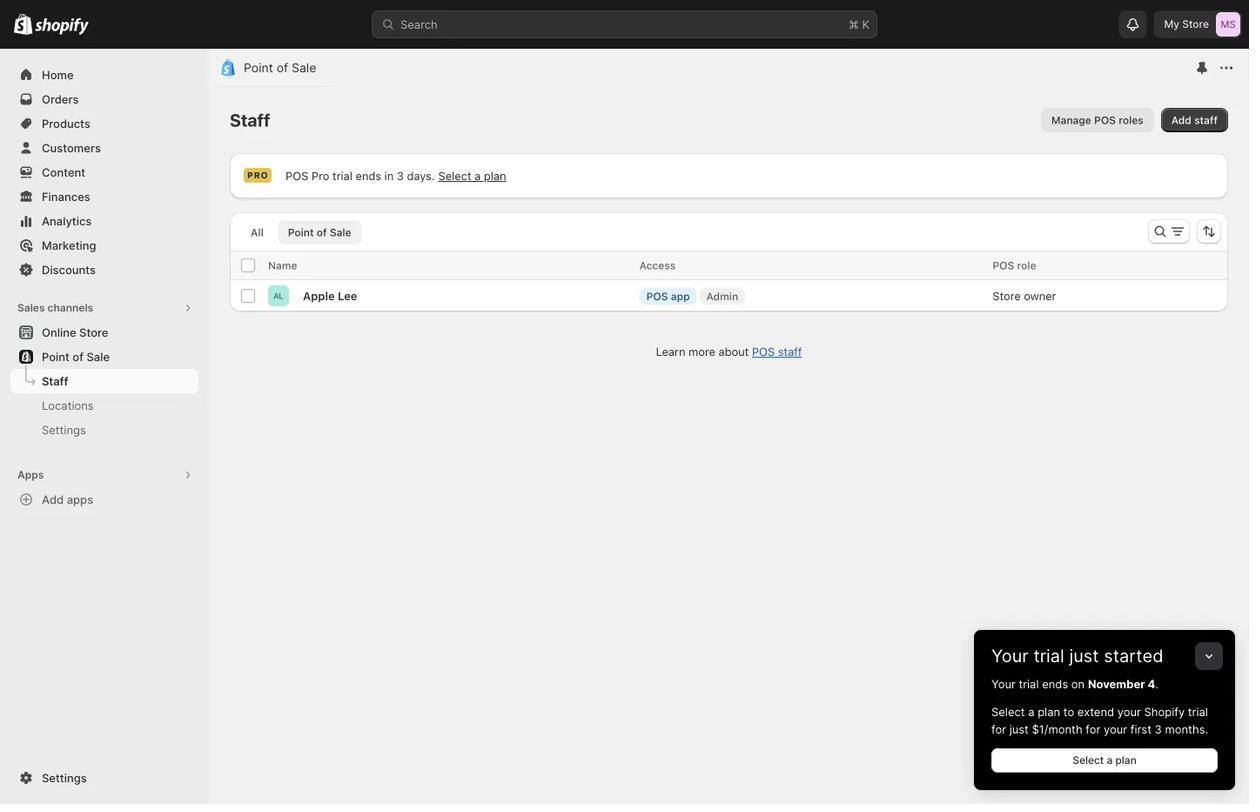 Task type: vqa. For each thing, say whether or not it's contained in the screenshot.
EDWARD KENDRAMEDOANDERONDOSEN 916 WATER ST KETCHIKAN ALASKA 99901 UNITED STATES
no



Task type: describe. For each thing, give the bounding box(es) containing it.
select a plan to extend your shopify trial for just $1/month for your first 3 months.
[[992, 705, 1209, 736]]

a for select a plan
[[1107, 755, 1113, 767]]

just inside 'dropdown button'
[[1070, 646, 1100, 667]]

staff link
[[10, 369, 199, 394]]

analytics link
[[10, 209, 199, 233]]

0 vertical spatial sale
[[292, 61, 316, 75]]

discounts
[[42, 263, 96, 277]]

trial for just
[[1034, 646, 1065, 667]]

marketing
[[42, 239, 96, 252]]

orders link
[[10, 87, 199, 111]]

finances
[[42, 190, 90, 203]]

customers
[[42, 141, 101, 155]]

apps button
[[10, 463, 199, 488]]

icon for point of sale image
[[219, 59, 237, 77]]

0 horizontal spatial shopify image
[[14, 14, 32, 35]]

plan for select a plan
[[1116, 755, 1137, 767]]

store for online store
[[79, 326, 108, 339]]

staff
[[42, 374, 68, 388]]

on
[[1072, 678, 1085, 691]]

4
[[1148, 678, 1156, 691]]

k
[[863, 17, 870, 31]]

add
[[42, 493, 64, 506]]

sales channels
[[17, 302, 93, 314]]

1 vertical spatial your
[[1104, 723, 1128, 736]]

1 horizontal spatial shopify image
[[35, 18, 89, 35]]

finances link
[[10, 185, 199, 209]]

your trial just started
[[992, 646, 1164, 667]]

0 vertical spatial of
[[277, 61, 288, 75]]

1 horizontal spatial point
[[244, 61, 273, 75]]

0 horizontal spatial point of sale link
[[10, 345, 199, 369]]

november
[[1089, 678, 1146, 691]]

your trial just started button
[[975, 631, 1236, 667]]

select for select a plan
[[1073, 755, 1105, 767]]

content link
[[10, 160, 199, 185]]

your for your trial ends on november 4 .
[[992, 678, 1016, 691]]

⌘ k
[[849, 17, 870, 31]]

2 for from the left
[[1086, 723, 1101, 736]]

sales channels button
[[10, 296, 199, 321]]

store for my store
[[1183, 18, 1210, 30]]

1 for from the left
[[992, 723, 1007, 736]]

.
[[1156, 678, 1159, 691]]

just inside select a plan to extend your shopify trial for just $1/month for your first 3 months.
[[1010, 723, 1029, 736]]

content
[[42, 165, 85, 179]]

select a plan link
[[992, 749, 1218, 773]]

1 vertical spatial of
[[73, 350, 84, 364]]

products link
[[10, 111, 199, 136]]

marketing link
[[10, 233, 199, 258]]



Task type: locate. For each thing, give the bounding box(es) containing it.
point of sale
[[244, 61, 316, 75], [42, 350, 110, 364]]

2 vertical spatial trial
[[1189, 705, 1209, 719]]

trial left ends
[[1019, 678, 1039, 691]]

0 vertical spatial your
[[992, 646, 1029, 667]]

your up first on the bottom of the page
[[1118, 705, 1142, 719]]

a for select a plan to extend your shopify trial for just $1/month for your first 3 months.
[[1029, 705, 1035, 719]]

1 vertical spatial plan
[[1116, 755, 1137, 767]]

store right my
[[1183, 18, 1210, 30]]

0 horizontal spatial select
[[992, 705, 1026, 719]]

channels
[[47, 302, 93, 314]]

0 horizontal spatial a
[[1029, 705, 1035, 719]]

months.
[[1166, 723, 1209, 736]]

of right icon for point of sale at the top left of the page
[[277, 61, 288, 75]]

locations link
[[10, 394, 199, 418]]

1 horizontal spatial just
[[1070, 646, 1100, 667]]

0 vertical spatial your
[[1118, 705, 1142, 719]]

0 horizontal spatial plan
[[1038, 705, 1061, 719]]

trial up ends
[[1034, 646, 1065, 667]]

1 horizontal spatial plan
[[1116, 755, 1137, 767]]

customers link
[[10, 136, 199, 160]]

store inside online store "link"
[[79, 326, 108, 339]]

point up staff
[[42, 350, 70, 364]]

products
[[42, 117, 90, 130]]

0 vertical spatial select
[[992, 705, 1026, 719]]

plan inside select a plan link
[[1116, 755, 1137, 767]]

sale right icon for point of sale at the top left of the page
[[292, 61, 316, 75]]

1 horizontal spatial of
[[277, 61, 288, 75]]

1 horizontal spatial select
[[1073, 755, 1105, 767]]

home link
[[10, 63, 199, 87]]

trial inside 'dropdown button'
[[1034, 646, 1065, 667]]

0 vertical spatial trial
[[1034, 646, 1065, 667]]

⌘
[[849, 17, 859, 31]]

your trial just started element
[[975, 676, 1236, 791]]

settings
[[42, 423, 86, 437], [42, 772, 87, 785]]

apps
[[67, 493, 93, 506]]

1 horizontal spatial store
[[1183, 18, 1210, 30]]

point
[[244, 61, 273, 75], [42, 350, 70, 364]]

for down extend
[[1086, 723, 1101, 736]]

0 vertical spatial point of sale link
[[244, 61, 316, 75]]

select
[[992, 705, 1026, 719], [1073, 755, 1105, 767]]

a inside select a plan to extend your shopify trial for just $1/month for your first 3 months.
[[1029, 705, 1035, 719]]

0 vertical spatial plan
[[1038, 705, 1061, 719]]

shopify image
[[14, 14, 32, 35], [35, 18, 89, 35]]

plan
[[1038, 705, 1061, 719], [1116, 755, 1137, 767]]

1 vertical spatial point of sale link
[[10, 345, 199, 369]]

2 settings from the top
[[42, 772, 87, 785]]

your left first on the bottom of the page
[[1104, 723, 1128, 736]]

settings link
[[10, 418, 199, 442], [10, 766, 199, 791]]

my store image
[[1217, 12, 1241, 37]]

extend
[[1078, 705, 1115, 719]]

1 settings link from the top
[[10, 418, 199, 442]]

settings link for home link
[[10, 766, 199, 791]]

online store
[[42, 326, 108, 339]]

your inside 'dropdown button'
[[992, 646, 1029, 667]]

1 vertical spatial point
[[42, 350, 70, 364]]

your for your trial just started
[[992, 646, 1029, 667]]

point of sale down online store
[[42, 350, 110, 364]]

1 vertical spatial point of sale
[[42, 350, 110, 364]]

$1/month
[[1032, 723, 1083, 736]]

1 horizontal spatial point of sale
[[244, 61, 316, 75]]

0 horizontal spatial point of sale
[[42, 350, 110, 364]]

1 vertical spatial settings link
[[10, 766, 199, 791]]

point of sale link right icon for point of sale at the top left of the page
[[244, 61, 316, 75]]

select for select a plan to extend your shopify trial for just $1/month for your first 3 months.
[[992, 705, 1026, 719]]

0 vertical spatial point of sale
[[244, 61, 316, 75]]

0 vertical spatial a
[[1029, 705, 1035, 719]]

select left to
[[992, 705, 1026, 719]]

your left ends
[[992, 678, 1016, 691]]

online
[[42, 326, 76, 339]]

search
[[401, 17, 438, 31]]

plan inside select a plan to extend your shopify trial for just $1/month for your first 3 months.
[[1038, 705, 1061, 719]]

trial up months.
[[1189, 705, 1209, 719]]

shopify
[[1145, 705, 1186, 719]]

0 horizontal spatial store
[[79, 326, 108, 339]]

point right icon for point of sale at the top left of the page
[[244, 61, 273, 75]]

online store link
[[10, 321, 199, 345]]

just up on
[[1070, 646, 1100, 667]]

1 your from the top
[[992, 646, 1029, 667]]

just
[[1070, 646, 1100, 667], [1010, 723, 1029, 736]]

orders
[[42, 92, 79, 106]]

0 vertical spatial point
[[244, 61, 273, 75]]

select a plan
[[1073, 755, 1137, 767]]

point of sale right icon for point of sale at the top left of the page
[[244, 61, 316, 75]]

your up your trial ends on november 4 .
[[992, 646, 1029, 667]]

trial for ends
[[1019, 678, 1039, 691]]

0 vertical spatial settings link
[[10, 418, 199, 442]]

my
[[1165, 18, 1180, 30]]

a down select a plan to extend your shopify trial for just $1/month for your first 3 months.
[[1107, 755, 1113, 767]]

1 vertical spatial your
[[992, 678, 1016, 691]]

1 vertical spatial store
[[79, 326, 108, 339]]

sales
[[17, 302, 45, 314]]

1 vertical spatial trial
[[1019, 678, 1039, 691]]

to
[[1064, 705, 1075, 719]]

your
[[1118, 705, 1142, 719], [1104, 723, 1128, 736]]

locations
[[42, 399, 94, 412]]

just left the $1/month
[[1010, 723, 1029, 736]]

apps
[[17, 469, 44, 482]]

discounts link
[[10, 258, 199, 282]]

1 horizontal spatial for
[[1086, 723, 1101, 736]]

0 vertical spatial store
[[1183, 18, 1210, 30]]

0 horizontal spatial sale
[[87, 350, 110, 364]]

0 horizontal spatial just
[[1010, 723, 1029, 736]]

settings link for staff link
[[10, 418, 199, 442]]

0 vertical spatial settings
[[42, 423, 86, 437]]

1 horizontal spatial point of sale link
[[244, 61, 316, 75]]

home
[[42, 68, 74, 81]]

trial
[[1034, 646, 1065, 667], [1019, 678, 1039, 691], [1189, 705, 1209, 719]]

analytics
[[42, 214, 92, 228]]

add apps
[[42, 493, 93, 506]]

trial inside select a plan to extend your shopify trial for just $1/month for your first 3 months.
[[1189, 705, 1209, 719]]

for left the $1/month
[[992, 723, 1007, 736]]

1 settings from the top
[[42, 423, 86, 437]]

for
[[992, 723, 1007, 736], [1086, 723, 1101, 736]]

select inside select a plan to extend your shopify trial for just $1/month for your first 3 months.
[[992, 705, 1026, 719]]

1 vertical spatial sale
[[87, 350, 110, 364]]

1 horizontal spatial a
[[1107, 755, 1113, 767]]

sale down online store "link"
[[87, 350, 110, 364]]

point of sale link
[[244, 61, 316, 75], [10, 345, 199, 369]]

1 vertical spatial select
[[1073, 755, 1105, 767]]

1 vertical spatial settings
[[42, 772, 87, 785]]

first
[[1131, 723, 1152, 736]]

of down online store
[[73, 350, 84, 364]]

plan down first on the bottom of the page
[[1116, 755, 1137, 767]]

0 vertical spatial just
[[1070, 646, 1100, 667]]

a inside select a plan link
[[1107, 755, 1113, 767]]

my store
[[1165, 18, 1210, 30]]

2 settings link from the top
[[10, 766, 199, 791]]

point of sale link down online store
[[10, 345, 199, 369]]

of
[[277, 61, 288, 75], [73, 350, 84, 364]]

a up the $1/month
[[1029, 705, 1035, 719]]

2 your from the top
[[992, 678, 1016, 691]]

0 horizontal spatial of
[[73, 350, 84, 364]]

store
[[1183, 18, 1210, 30], [79, 326, 108, 339]]

started
[[1105, 646, 1164, 667]]

add apps button
[[10, 488, 199, 512]]

0 horizontal spatial for
[[992, 723, 1007, 736]]

sale
[[292, 61, 316, 75], [87, 350, 110, 364]]

plan for select a plan to extend your shopify trial for just $1/month for your first 3 months.
[[1038, 705, 1061, 719]]

select down select a plan to extend your shopify trial for just $1/month for your first 3 months.
[[1073, 755, 1105, 767]]

a
[[1029, 705, 1035, 719], [1107, 755, 1113, 767]]

1 horizontal spatial sale
[[292, 61, 316, 75]]

3
[[1155, 723, 1163, 736]]

1 vertical spatial just
[[1010, 723, 1029, 736]]

1 vertical spatial a
[[1107, 755, 1113, 767]]

your trial ends on november 4 .
[[992, 678, 1159, 691]]

store down sales channels button
[[79, 326, 108, 339]]

plan up the $1/month
[[1038, 705, 1061, 719]]

online store button
[[0, 321, 209, 345]]

0 horizontal spatial point
[[42, 350, 70, 364]]

your
[[992, 646, 1029, 667], [992, 678, 1016, 691]]

ends
[[1043, 678, 1069, 691]]



